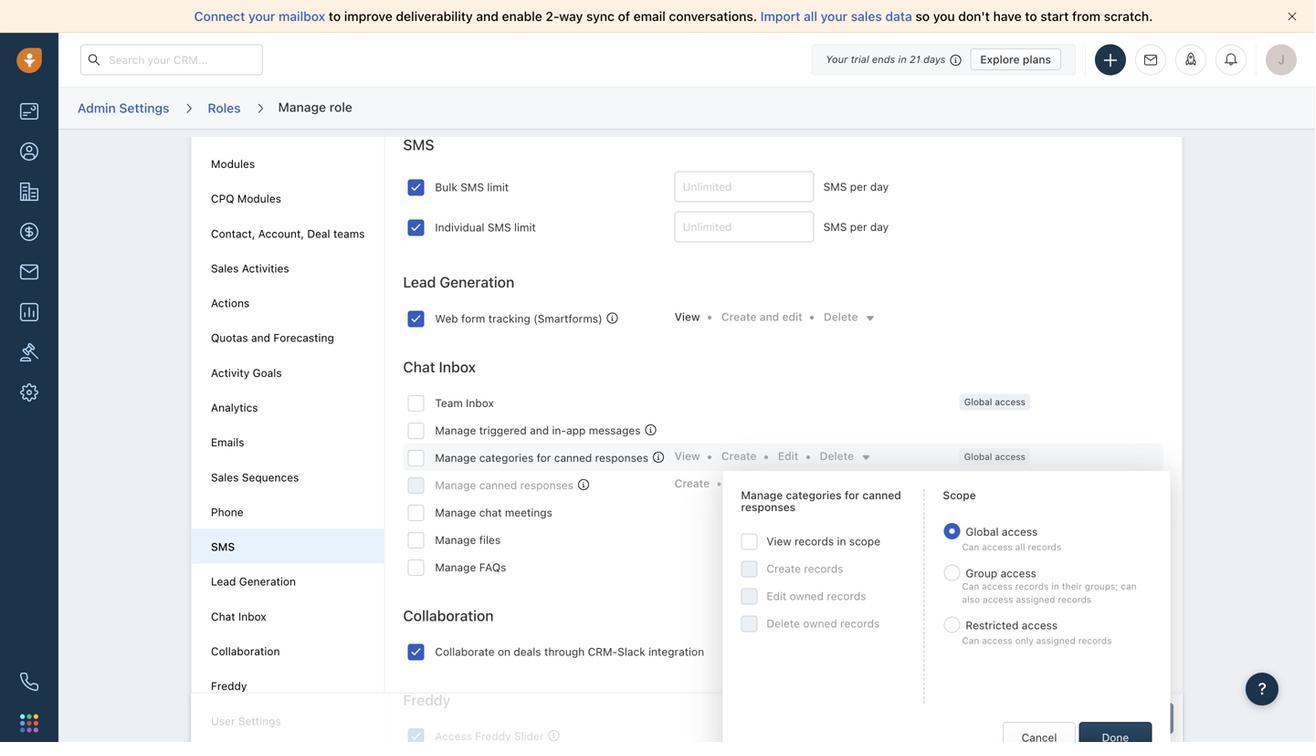 Task type: describe. For each thing, give the bounding box(es) containing it.
messages
[[589, 424, 641, 437]]

properties image
[[20, 344, 38, 362]]

connect
[[194, 9, 245, 24]]

activity
[[211, 367, 250, 380]]

1 vertical spatial edit
[[731, 477, 752, 490]]

roles
[[208, 100, 241, 115]]

slack
[[618, 646, 646, 659]]

bulk
[[435, 181, 458, 194]]

0 vertical spatial modules
[[211, 158, 255, 170]]

and left in-
[[530, 424, 549, 437]]

roles link
[[207, 94, 242, 123]]

sales activities
[[211, 262, 289, 275]]

your
[[826, 53, 848, 65]]

conversations.
[[669, 9, 758, 24]]

records down edit owned records
[[841, 617, 880, 630]]

0 horizontal spatial collaboration
[[211, 646, 280, 658]]

individual
[[435, 221, 485, 234]]

phone element
[[11, 664, 48, 701]]

manage inside manage categories for canned responses
[[741, 489, 783, 502]]

individual sms limit
[[435, 221, 536, 234]]

create records
[[767, 563, 844, 575]]

categories are folders for organizing your canned responses image
[[653, 452, 664, 463]]

on
[[498, 646, 511, 659]]

0 horizontal spatial lead generation
[[211, 576, 296, 589]]

sync
[[587, 9, 615, 24]]

restricted
[[966, 619, 1019, 632]]

can for can access all records
[[963, 543, 980, 553]]

activity goals link
[[211, 367, 282, 380]]

1 horizontal spatial collaboration
[[403, 608, 494, 625]]

connect your mailbox to improve deliverability and enable 2-way sync of email conversations. import all your sales data so you don't have to start from scratch.
[[194, 9, 1154, 24]]

scope
[[850, 535, 881, 548]]

have
[[994, 9, 1022, 24]]

contact, account, deal teams
[[211, 227, 365, 240]]

also
[[963, 595, 981, 605]]

bulk sms limit
[[435, 181, 509, 194]]

collaboration link
[[211, 646, 280, 658]]

files
[[479, 534, 501, 547]]

emails link
[[211, 436, 244, 449]]

1 horizontal spatial all
[[1016, 543, 1026, 553]]

analytics link
[[211, 402, 258, 414]]

manage role
[[278, 99, 353, 114]]

quotas
[[211, 332, 248, 345]]

through
[[545, 646, 585, 659]]

web
[[435, 312, 458, 325]]

in for your trial ends in 21 days
[[899, 53, 907, 65]]

from
[[1073, 9, 1101, 24]]

of
[[618, 9, 630, 24]]

0 horizontal spatial freddy
[[211, 680, 247, 693]]

1 horizontal spatial for
[[845, 489, 860, 502]]

sales for sales sequences
[[211, 471, 239, 484]]

view records in scope
[[767, 535, 881, 548]]

21
[[910, 53, 921, 65]]

records up delete owned records
[[827, 590, 867, 603]]

sales sequences
[[211, 471, 299, 484]]

sms link
[[211, 541, 235, 554]]

plans
[[1023, 53, 1052, 66]]

triggered
[[479, 424, 527, 437]]

get contextual help from freddy, be it in the middle of solving a conversation or writing a kb article, etc. image
[[549, 731, 560, 742]]

0 vertical spatial manage categories for canned responses
[[435, 452, 649, 465]]

(smartforms)
[[534, 312, 603, 325]]

edit
[[783, 311, 803, 323]]

explore plans link
[[971, 48, 1062, 70]]

enable
[[502, 9, 543, 24]]

your trial ends in 21 days
[[826, 53, 946, 65]]

collaborate
[[435, 646, 495, 659]]

deliverability
[[396, 9, 473, 24]]

manage triggered and in-app messages
[[435, 424, 641, 437]]

in-
[[552, 424, 567, 437]]

save
[[1125, 713, 1150, 726]]

lead generation link
[[211, 576, 296, 589]]

sales for sales activities
[[211, 262, 239, 275]]

1 horizontal spatial freddy
[[403, 692, 451, 709]]

when visitors fill forms on your website, add them as contacts in the crm image
[[607, 313, 618, 324]]

team
[[435, 397, 463, 410]]

freddy link
[[211, 680, 247, 693]]

and right quotas
[[251, 332, 270, 345]]

1 vertical spatial inbox
[[466, 397, 494, 410]]

crm-
[[588, 646, 618, 659]]

0 vertical spatial generation
[[440, 274, 515, 291]]

limit for bulk sms limit
[[487, 181, 509, 194]]

quotas and forecasting
[[211, 332, 334, 345]]

records down their in the right of the page
[[1059, 595, 1092, 605]]

so
[[916, 9, 930, 24]]

actions
[[211, 297, 250, 310]]

global for create
[[965, 452, 993, 462]]

phone
[[211, 506, 244, 519]]

forecasting
[[274, 332, 334, 345]]

records down groups; on the right bottom of the page
[[1079, 636, 1112, 647]]

web form tracking (smartforms)
[[435, 312, 603, 325]]

chat inbox link
[[211, 611, 267, 623]]

records up can access records in their groups; can also access assigned records
[[1028, 543, 1062, 553]]

import
[[761, 9, 801, 24]]

global access for team inbox
[[965, 397, 1026, 407]]

1 your from the left
[[249, 9, 275, 24]]

user settings link
[[211, 715, 281, 728]]

delete owned records
[[767, 617, 880, 630]]

per for bulk sms limit
[[850, 181, 868, 193]]

restricted access
[[966, 619, 1058, 632]]

email
[[634, 9, 666, 24]]

chat
[[479, 507, 502, 519]]

0 vertical spatial lead generation
[[403, 274, 515, 291]]

close image
[[1288, 12, 1297, 21]]

global access for create
[[965, 452, 1026, 462]]

send email image
[[1145, 54, 1158, 66]]

can for can access records in their groups; can also access assigned records
[[963, 582, 980, 592]]

modules link
[[211, 158, 255, 170]]

emails
[[211, 436, 244, 449]]

can
[[1121, 582, 1137, 592]]

assigned inside can access records in their groups; can also access assigned records
[[1016, 595, 1056, 605]]

cpq
[[211, 192, 234, 205]]

goals
[[253, 367, 282, 380]]

responses inside manage categories for canned responses
[[741, 501, 796, 514]]

2 vertical spatial view
[[767, 535, 792, 548]]

way
[[559, 9, 583, 24]]

sms per day for bulk sms limit
[[824, 181, 889, 193]]



Task type: vqa. For each thing, say whether or not it's contained in the screenshot.
per for Individual SMS limit
yes



Task type: locate. For each thing, give the bounding box(es) containing it.
import all your sales data link
[[761, 9, 916, 24]]

can up the also
[[963, 582, 980, 592]]

lead generation up web
[[403, 274, 515, 291]]

and left edit
[[760, 311, 780, 323]]

view right categories are folders for organizing your canned responses image
[[675, 450, 700, 463]]

records down view records in scope
[[804, 563, 844, 575]]

and left the enable
[[476, 9, 499, 24]]

your
[[249, 9, 275, 24], [821, 9, 848, 24]]

canned responses are replies that you can invoke for common questions in chats image
[[578, 480, 589, 491]]

days
[[924, 53, 946, 65]]

lead generation up chat inbox link
[[211, 576, 296, 589]]

0 horizontal spatial your
[[249, 9, 275, 24]]

canned up scope at the bottom right of the page
[[863, 489, 902, 502]]

create and edit
[[722, 311, 803, 323]]

mailbox
[[279, 9, 325, 24]]

in for can access records in their groups; can also access assigned records
[[1052, 582, 1060, 592]]

0 horizontal spatial canned
[[479, 479, 517, 492]]

1 horizontal spatial canned
[[554, 452, 592, 465]]

modules right the cpq
[[237, 192, 281, 205]]

1 day from the top
[[871, 181, 889, 193]]

1 vertical spatial global access
[[965, 452, 1026, 462]]

can access records in their groups; can also access assigned records
[[963, 582, 1137, 605]]

can inside can access records in their groups; can also access assigned records
[[963, 582, 980, 592]]

2 vertical spatial global access
[[966, 526, 1038, 539]]

in left their in the right of the page
[[1052, 582, 1060, 592]]

1 vertical spatial can
[[963, 582, 980, 592]]

canned up "manage chat meetings"
[[479, 479, 517, 492]]

admin settings link
[[77, 94, 170, 123]]

1 sales from the top
[[211, 262, 239, 275]]

lead
[[403, 274, 436, 291], [211, 576, 236, 589]]

0 vertical spatial collaboration
[[403, 608, 494, 625]]

phone link
[[211, 506, 244, 519]]

in inside can access records in their groups; can also access assigned records
[[1052, 582, 1060, 592]]

1 horizontal spatial limit
[[514, 221, 536, 234]]

sales up actions
[[211, 262, 239, 275]]

explore
[[981, 53, 1020, 66]]

owned for edit
[[790, 590, 824, 603]]

integration
[[649, 646, 705, 659]]

user
[[211, 715, 235, 728]]

inbox up "team inbox"
[[439, 358, 476, 376]]

cpq modules link
[[211, 192, 281, 205]]

1 vertical spatial settings
[[238, 715, 281, 728]]

tracking
[[489, 312, 531, 325]]

generation up form
[[440, 274, 515, 291]]

freddy down the collaborate
[[403, 692, 451, 709]]

1 horizontal spatial chat
[[403, 358, 435, 376]]

group access
[[966, 567, 1037, 580]]

responses down messages
[[595, 452, 649, 465]]

0 horizontal spatial responses
[[520, 479, 574, 492]]

inbox down lead generation link
[[238, 611, 267, 623]]

1 vertical spatial categories
[[786, 489, 842, 502]]

scope
[[943, 489, 977, 502]]

1 vertical spatial manage categories for canned responses
[[741, 489, 902, 514]]

admin
[[78, 100, 116, 115]]

1 vertical spatial responses
[[520, 479, 574, 492]]

assigned up restricted access
[[1016, 595, 1056, 605]]

sales
[[851, 9, 882, 24]]

0 vertical spatial unlimited number field
[[675, 172, 815, 203]]

manage
[[278, 99, 326, 114], [435, 424, 476, 437], [435, 452, 476, 465], [435, 479, 476, 492], [741, 489, 783, 502], [435, 507, 476, 519], [435, 534, 476, 547], [435, 561, 476, 574]]

1 horizontal spatial in
[[899, 53, 907, 65]]

delete
[[824, 311, 858, 323], [820, 450, 854, 463], [773, 477, 808, 490], [767, 617, 800, 630]]

canned down app
[[554, 452, 592, 465]]

global for team inbox
[[965, 397, 993, 407]]

assigned right only
[[1037, 636, 1076, 647]]

1 horizontal spatial lead generation
[[403, 274, 515, 291]]

1 sms per day from the top
[[824, 181, 889, 193]]

generation up chat inbox link
[[239, 576, 296, 589]]

can down restricted on the bottom of the page
[[963, 636, 980, 647]]

to left start
[[1026, 9, 1038, 24]]

categories up manage canned responses
[[479, 452, 534, 465]]

0 vertical spatial owned
[[790, 590, 824, 603]]

1 horizontal spatial your
[[821, 9, 848, 24]]

1 horizontal spatial settings
[[238, 715, 281, 728]]

account,
[[258, 227, 304, 240]]

generation
[[440, 274, 515, 291], [239, 576, 296, 589]]

admin settings
[[78, 100, 169, 115]]

cancel
[[1038, 713, 1073, 726]]

per
[[850, 181, 868, 193], [850, 221, 868, 234]]

your left the mailbox
[[249, 9, 275, 24]]

0 vertical spatial edit
[[778, 450, 799, 463]]

can for can access only assigned records
[[963, 636, 980, 647]]

view left "create and edit"
[[675, 311, 700, 323]]

1 horizontal spatial generation
[[440, 274, 515, 291]]

ends
[[873, 53, 896, 65]]

sales sequences link
[[211, 471, 299, 484]]

0 horizontal spatial chat inbox
[[211, 611, 267, 623]]

1 horizontal spatial to
[[1026, 9, 1038, 24]]

limit
[[487, 181, 509, 194], [514, 221, 536, 234]]

2 vertical spatial global
[[966, 526, 999, 539]]

Unlimited number field
[[675, 172, 815, 203], [675, 212, 815, 243]]

improve
[[344, 9, 393, 24]]

1 horizontal spatial chat inbox
[[403, 358, 476, 376]]

start
[[1041, 9, 1069, 24]]

0 vertical spatial global
[[965, 397, 993, 407]]

Search your CRM... text field
[[80, 44, 263, 75]]

0 vertical spatial lead
[[403, 274, 436, 291]]

limit for individual sms limit
[[514, 221, 536, 234]]

1 vertical spatial assigned
[[1037, 636, 1076, 647]]

0 vertical spatial chat
[[403, 358, 435, 376]]

chat up collaboration link
[[211, 611, 235, 623]]

collaborate on deals through crm-slack integration
[[435, 646, 705, 659]]

unlimited number field for bulk sms limit
[[675, 172, 815, 203]]

team inbox
[[435, 397, 494, 410]]

0 vertical spatial per
[[850, 181, 868, 193]]

can access all records
[[963, 543, 1062, 553]]

1 vertical spatial generation
[[239, 576, 296, 589]]

lead up web
[[403, 274, 436, 291]]

2 unlimited number field from the top
[[675, 212, 815, 243]]

manage canned responses
[[435, 479, 574, 492]]

contact, account, deal teams link
[[211, 227, 365, 240]]

2 vertical spatial can
[[963, 636, 980, 647]]

all right import
[[804, 9, 818, 24]]

sms per day for individual sms limit
[[824, 221, 889, 234]]

2 sms per day from the top
[[824, 221, 889, 234]]

chat up team
[[403, 358, 435, 376]]

activity goals
[[211, 367, 282, 380]]

1 vertical spatial chat
[[211, 611, 235, 623]]

role
[[330, 99, 353, 114]]

you
[[934, 9, 955, 24]]

2 can from the top
[[963, 582, 980, 592]]

unlimited number field for individual sms limit
[[675, 212, 815, 243]]

0 vertical spatial sms per day
[[824, 181, 889, 193]]

all up group access
[[1016, 543, 1026, 553]]

1 vertical spatial modules
[[237, 192, 281, 205]]

collaboration up the collaborate
[[403, 608, 494, 625]]

in left 21
[[899, 53, 907, 65]]

2 vertical spatial edit
[[767, 590, 787, 603]]

manage categories for canned responses down manage triggered and in-app messages
[[435, 452, 649, 465]]

0 vertical spatial in
[[899, 53, 907, 65]]

access
[[995, 397, 1026, 407], [995, 452, 1026, 462], [1002, 526, 1038, 539], [982, 543, 1013, 553], [1001, 567, 1037, 580], [982, 582, 1013, 592], [983, 595, 1014, 605], [1022, 619, 1058, 632], [982, 636, 1013, 647]]

2 vertical spatial inbox
[[238, 611, 267, 623]]

0 horizontal spatial in
[[837, 535, 847, 548]]

data
[[886, 9, 913, 24]]

1 vertical spatial for
[[845, 489, 860, 502]]

proactively send chat messages to website visitors based on predefined conditions image
[[646, 425, 657, 436]]

2 day from the top
[[871, 221, 889, 234]]

1 vertical spatial all
[[1016, 543, 1026, 553]]

categories up view records in scope
[[786, 489, 842, 502]]

for up scope at the bottom right of the page
[[845, 489, 860, 502]]

settings for user settings
[[238, 715, 281, 728]]

assigned
[[1016, 595, 1056, 605], [1037, 636, 1076, 647]]

0 vertical spatial all
[[804, 9, 818, 24]]

edit owned records
[[767, 590, 867, 603]]

settings inside "admin settings" link
[[119, 100, 169, 115]]

2 horizontal spatial in
[[1052, 582, 1060, 592]]

records up the create records
[[795, 535, 834, 548]]

activities
[[242, 262, 289, 275]]

1 to from the left
[[329, 9, 341, 24]]

2 horizontal spatial canned
[[863, 489, 902, 502]]

modules up the cpq
[[211, 158, 255, 170]]

1 vertical spatial sales
[[211, 471, 239, 484]]

user settings
[[211, 715, 281, 728]]

0 vertical spatial day
[[871, 181, 889, 193]]

groups;
[[1085, 582, 1119, 592]]

to right the mailbox
[[329, 9, 341, 24]]

manage faqs
[[435, 561, 507, 574]]

1 unlimited number field from the top
[[675, 172, 815, 203]]

1 vertical spatial view
[[675, 450, 700, 463]]

faqs
[[479, 561, 507, 574]]

settings right admin
[[119, 100, 169, 115]]

1 vertical spatial sms per day
[[824, 221, 889, 234]]

lead down sms link
[[211, 576, 236, 589]]

0 vertical spatial assigned
[[1016, 595, 1056, 605]]

1 horizontal spatial lead
[[403, 274, 436, 291]]

3 can from the top
[[963, 636, 980, 647]]

your left sales
[[821, 9, 848, 24]]

categories
[[479, 452, 534, 465], [786, 489, 842, 502]]

teams
[[333, 227, 365, 240]]

view for create
[[675, 450, 700, 463]]

manage categories for canned responses up view records in scope
[[741, 489, 902, 514]]

2 per from the top
[[850, 221, 868, 234]]

0 horizontal spatial chat
[[211, 611, 235, 623]]

0 vertical spatial settings
[[119, 100, 169, 115]]

0 horizontal spatial limit
[[487, 181, 509, 194]]

meetings
[[505, 507, 553, 519]]

1 vertical spatial per
[[850, 221, 868, 234]]

0 horizontal spatial manage categories for canned responses
[[435, 452, 649, 465]]

sms per day
[[824, 181, 889, 193], [824, 221, 889, 234]]

freddy up user
[[211, 680, 247, 693]]

connect your mailbox link
[[194, 9, 329, 24]]

0 horizontal spatial lead
[[211, 576, 236, 589]]

1 vertical spatial collaboration
[[211, 646, 280, 658]]

app
[[567, 424, 586, 437]]

2 your from the left
[[821, 9, 848, 24]]

manage chat meetings
[[435, 507, 553, 519]]

scratch.
[[1104, 9, 1154, 24]]

1 vertical spatial lead
[[211, 576, 236, 589]]

1 vertical spatial in
[[837, 535, 847, 548]]

records down group access
[[1016, 582, 1049, 592]]

owned down the create records
[[790, 590, 824, 603]]

0 horizontal spatial categories
[[479, 452, 534, 465]]

phone image
[[20, 673, 38, 692]]

all
[[804, 9, 818, 24], [1016, 543, 1026, 553]]

0 horizontal spatial for
[[537, 452, 551, 465]]

collaboration down chat inbox link
[[211, 646, 280, 658]]

modules
[[211, 158, 255, 170], [237, 192, 281, 205]]

responses up view records in scope
[[741, 501, 796, 514]]

1 vertical spatial owned
[[804, 617, 838, 630]]

contact,
[[211, 227, 255, 240]]

1 horizontal spatial manage categories for canned responses
[[741, 489, 902, 514]]

limit right individual
[[514, 221, 536, 234]]

chat inbox up team
[[403, 358, 476, 376]]

sales up phone link
[[211, 471, 239, 484]]

don't
[[959, 9, 990, 24]]

canned inside manage categories for canned responses
[[863, 489, 902, 502]]

owned down edit owned records
[[804, 617, 838, 630]]

1 vertical spatial unlimited number field
[[675, 212, 815, 243]]

limit up individual sms limit
[[487, 181, 509, 194]]

2 to from the left
[[1026, 9, 1038, 24]]

day for individual sms limit
[[871, 221, 889, 234]]

2 horizontal spatial responses
[[741, 501, 796, 514]]

view for create and edit
[[675, 311, 700, 323]]

0 vertical spatial sales
[[211, 262, 239, 275]]

view
[[675, 311, 700, 323], [675, 450, 700, 463], [767, 535, 792, 548]]

0 vertical spatial responses
[[595, 452, 649, 465]]

chat inbox up collaboration link
[[211, 611, 267, 623]]

owned
[[790, 590, 824, 603], [804, 617, 838, 630]]

1 horizontal spatial responses
[[595, 452, 649, 465]]

0 vertical spatial can
[[963, 543, 980, 553]]

and
[[476, 9, 499, 24], [760, 311, 780, 323], [251, 332, 270, 345], [530, 424, 549, 437]]

0 vertical spatial chat inbox
[[403, 358, 476, 376]]

settings right user
[[238, 715, 281, 728]]

1 per from the top
[[850, 181, 868, 193]]

0 horizontal spatial generation
[[239, 576, 296, 589]]

0 vertical spatial limit
[[487, 181, 509, 194]]

inbox right team
[[466, 397, 494, 410]]

day for bulk sms limit
[[871, 181, 889, 193]]

responses up meetings
[[520, 479, 574, 492]]

chat inbox
[[403, 358, 476, 376], [211, 611, 267, 623]]

0 horizontal spatial settings
[[119, 100, 169, 115]]

1 vertical spatial limit
[[514, 221, 536, 234]]

0 horizontal spatial all
[[804, 9, 818, 24]]

can access only assigned records
[[963, 636, 1112, 647]]

0 horizontal spatial to
[[329, 9, 341, 24]]

view up the create records
[[767, 535, 792, 548]]

save button
[[1101, 704, 1174, 735]]

their
[[1062, 582, 1083, 592]]

1 can from the top
[[963, 543, 980, 553]]

settings for admin settings
[[119, 100, 169, 115]]

in left scope at the bottom right of the page
[[837, 535, 847, 548]]

can up group
[[963, 543, 980, 553]]

what's new image
[[1185, 53, 1198, 65]]

1 vertical spatial global
[[965, 452, 993, 462]]

per for individual sms limit
[[850, 221, 868, 234]]

2 sales from the top
[[211, 471, 239, 484]]

for down manage triggered and in-app messages
[[537, 452, 551, 465]]

0 vertical spatial view
[[675, 311, 700, 323]]

0 vertical spatial for
[[537, 452, 551, 465]]

0 vertical spatial inbox
[[439, 358, 476, 376]]

1 vertical spatial chat inbox
[[211, 611, 267, 623]]

1 horizontal spatial categories
[[786, 489, 842, 502]]

owned for delete
[[804, 617, 838, 630]]

2 vertical spatial responses
[[741, 501, 796, 514]]

0 vertical spatial categories
[[479, 452, 534, 465]]

deal
[[307, 227, 330, 240]]

group
[[966, 567, 998, 580]]

2 vertical spatial in
[[1052, 582, 1060, 592]]

freshworks switcher image
[[20, 715, 38, 733]]



